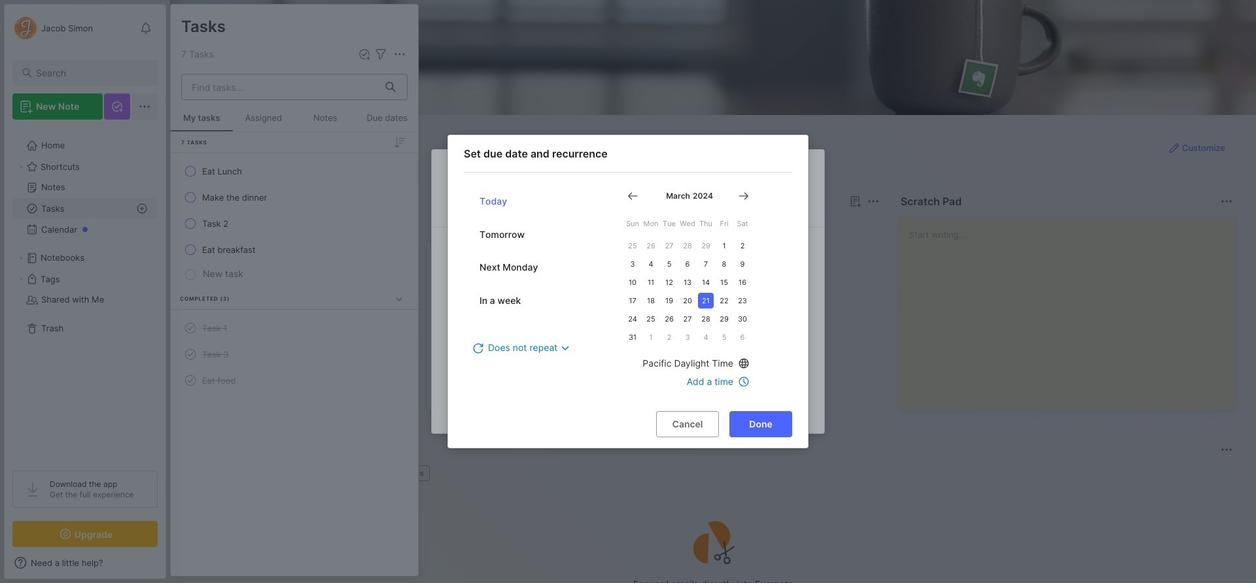 Task type: describe. For each thing, give the bounding box(es) containing it.
tree inside main element
[[5, 128, 166, 459]]

select a due date element
[[464, 173, 792, 399]]

none search field inside main element
[[36, 65, 146, 80]]

task 1 0 cell
[[202, 322, 227, 335]]

eat food 2 cell
[[202, 374, 236, 387]]

task 2 2 cell
[[202, 217, 228, 230]]

Search text field
[[36, 67, 146, 79]]

1 row from the top
[[176, 160, 413, 183]]

make the dinner 1 cell
[[202, 191, 267, 204]]

task 3 1 cell
[[202, 348, 229, 361]]

new task image
[[358, 48, 371, 61]]

3 row from the top
[[176, 212, 413, 236]]

Dropdown List field
[[472, 338, 573, 359]]

collapse 01_completed image
[[393, 293, 406, 306]]

5 row from the top
[[176, 317, 413, 340]]

0 horizontal spatial tab
[[194, 217, 232, 233]]

2024 field
[[690, 191, 713, 201]]

6 row from the top
[[176, 343, 413, 366]]



Task type: locate. For each thing, give the bounding box(es) containing it.
None search field
[[36, 65, 146, 80]]

2 horizontal spatial tab
[[393, 466, 430, 481]]

4 row from the top
[[176, 238, 413, 262]]

eat breakfast 3 cell
[[202, 243, 255, 256]]

row
[[176, 160, 413, 183], [176, 186, 413, 209], [176, 212, 413, 236], [176, 238, 413, 262], [176, 317, 413, 340], [176, 343, 413, 366], [176, 369, 413, 393]]

main element
[[0, 0, 170, 584]]

Start writing… text field
[[909, 218, 1234, 400]]

1 horizontal spatial tab
[[237, 217, 290, 233]]

eat lunch 0 cell
[[202, 165, 242, 178]]

tab list
[[194, 217, 877, 233]]

Find tasks… text field
[[184, 76, 377, 98]]

expand tags image
[[17, 275, 25, 283]]

tree
[[5, 128, 166, 459]]

March field
[[663, 191, 690, 201]]

tab
[[194, 217, 232, 233], [237, 217, 290, 233], [393, 466, 430, 481]]

7 row from the top
[[176, 369, 413, 393]]

row group
[[171, 132, 418, 404], [191, 241, 662, 419]]

2 row from the top
[[176, 186, 413, 209]]

expand notebooks image
[[17, 254, 25, 262]]



Task type: vqa. For each thing, say whether or not it's contained in the screenshot.
"am"
no



